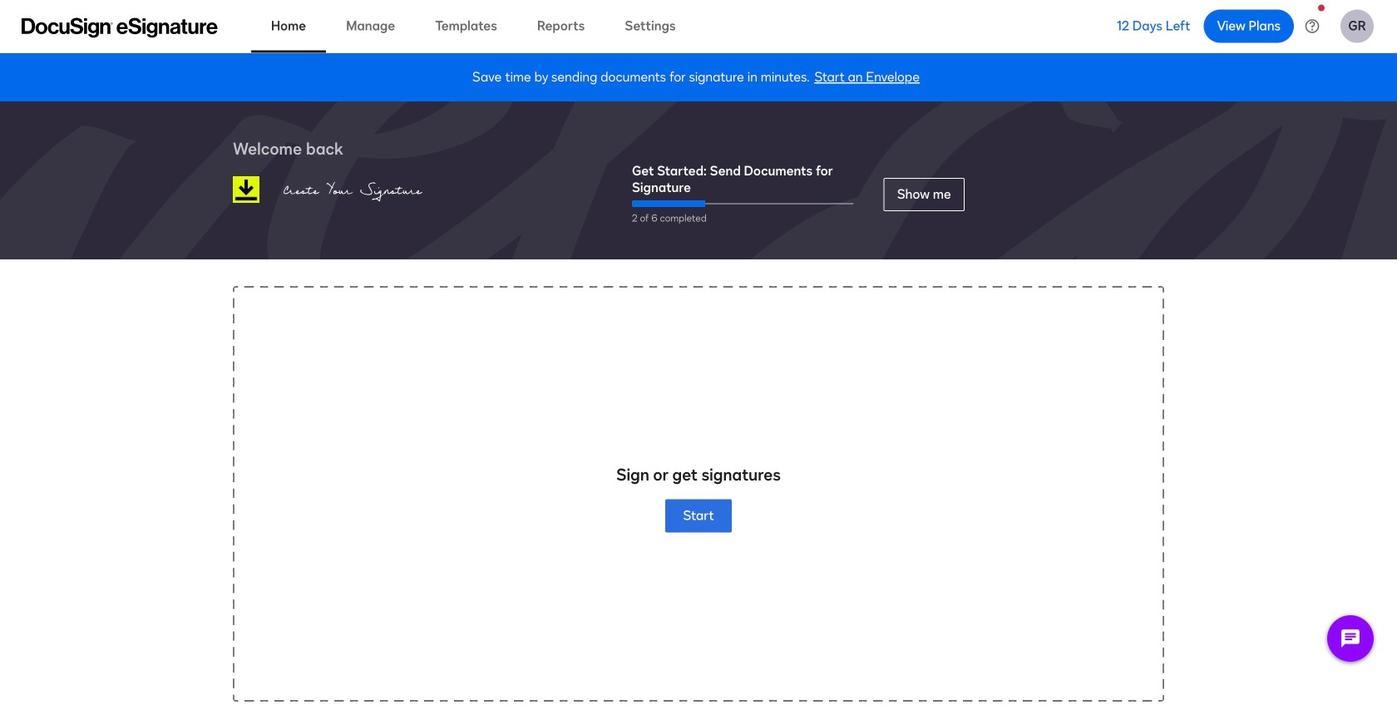 Task type: vqa. For each thing, say whether or not it's contained in the screenshot.
DOCUSIGN ESIGNATURE image at the left top of page
yes



Task type: locate. For each thing, give the bounding box(es) containing it.
docusign esignature image
[[22, 18, 218, 38]]

docusignlogo image
[[233, 176, 259, 203]]



